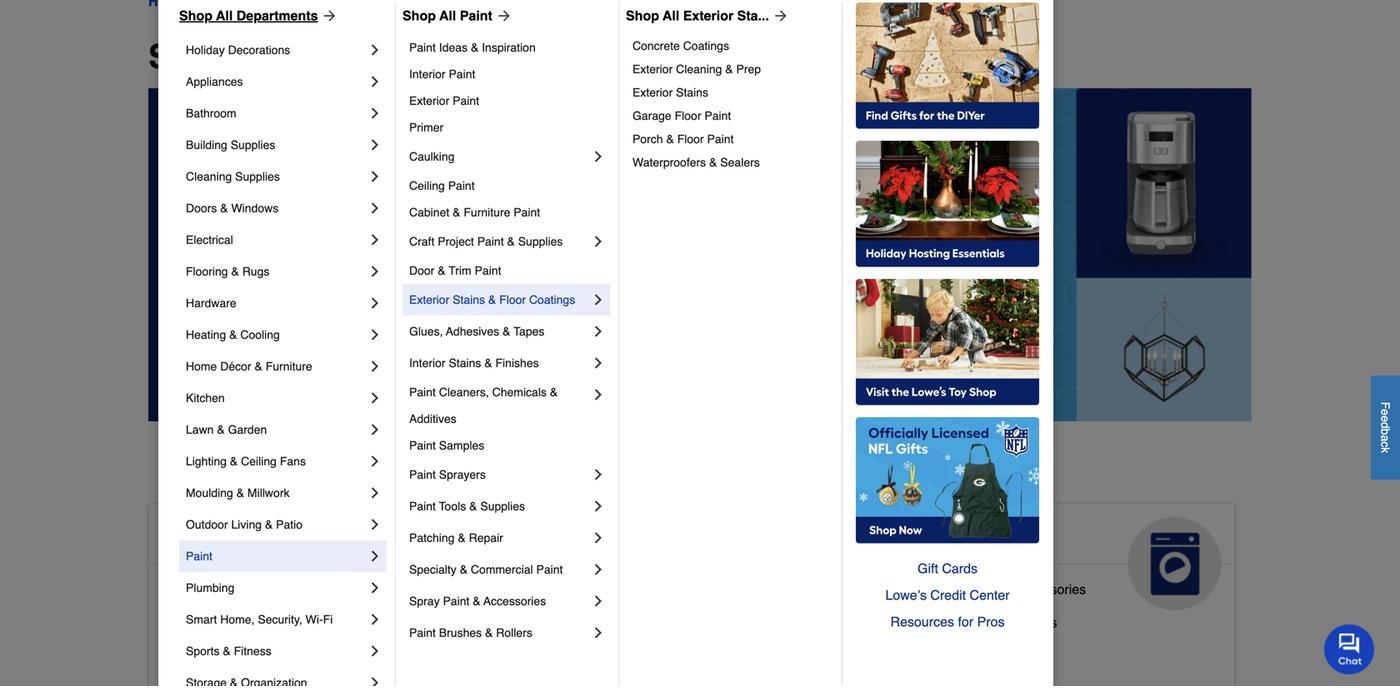 Task type: describe. For each thing, give the bounding box(es) containing it.
outdoor
[[186, 518, 228, 532]]

primer link
[[409, 114, 607, 141]]

f e e d b a c k
[[1379, 402, 1392, 453]]

appliance parts & accessories
[[905, 582, 1086, 597]]

moulding
[[186, 487, 233, 500]]

prep
[[736, 63, 761, 76]]

porch
[[633, 133, 663, 146]]

visit the lowe's toy shop. image
[[856, 279, 1039, 406]]

cabinet & furniture paint
[[409, 206, 540, 219]]

holiday decorations link
[[186, 34, 367, 66]]

supplies up 'door & trim paint' link
[[518, 235, 563, 248]]

bathroom link
[[186, 98, 367, 129]]

0 horizontal spatial furniture
[[266, 360, 312, 373]]

all down shop all departments link
[[240, 38, 282, 76]]

cleaning supplies
[[186, 170, 280, 183]]

& left cooling
[[229, 328, 237, 342]]

1 vertical spatial cleaning
[[186, 170, 232, 183]]

appliance parts & accessories link
[[905, 578, 1086, 612]]

& left finishes
[[484, 357, 492, 370]]

appliance
[[905, 582, 964, 597]]

exterior stains & floor coatings link
[[409, 284, 590, 316]]

departments for shop all departments
[[292, 38, 495, 76]]

houses,
[[595, 642, 644, 657]]

garage
[[633, 109, 671, 123]]

paint samples
[[409, 439, 484, 453]]

& right tools
[[469, 500, 477, 513]]

paint inside the paint cleaners, chemicals & additives
[[409, 386, 436, 399]]

& right "entry"
[[265, 649, 274, 664]]

décor
[[220, 360, 251, 373]]

accessible for accessible entry & home
[[163, 649, 226, 664]]

paint right spray
[[443, 595, 469, 608]]

all for paint
[[439, 8, 456, 23]]

0 vertical spatial appliances link
[[186, 66, 367, 98]]

exterior for exterior stains
[[633, 86, 673, 99]]

exterior stains
[[633, 86, 708, 99]]

paint left tools
[[409, 500, 436, 513]]

paint sprayers
[[409, 468, 486, 482]]

chevron right image for spray paint & accessories
[[590, 593, 607, 610]]

& left millwork
[[236, 487, 244, 500]]

exterior stains link
[[633, 81, 830, 104]]

& left trim
[[438, 264, 445, 278]]

shop for shop all paint
[[403, 8, 436, 23]]

lighting
[[186, 455, 227, 468]]

specialty & commercial paint link
[[409, 554, 590, 586]]

paint down exterior stains link
[[704, 109, 731, 123]]

paint down spray
[[409, 627, 436, 640]]

interior for interior stains & finishes
[[409, 357, 445, 370]]

moulding & millwork link
[[186, 478, 367, 509]]

kitchen
[[186, 392, 225, 405]]

samples
[[439, 439, 484, 453]]

& right porch
[[666, 133, 674, 146]]

millwork
[[247, 487, 290, 500]]

outdoor living & patio
[[186, 518, 303, 532]]

0 vertical spatial cleaning
[[676, 63, 722, 76]]

glues,
[[409, 325, 443, 338]]

decorations
[[228, 43, 290, 57]]

spray paint & accessories
[[409, 595, 546, 608]]

animal & pet care
[[534, 524, 678, 577]]

& left the prep
[[725, 63, 733, 76]]

plumbing
[[186, 582, 234, 595]]

& right the parts
[[1002, 582, 1011, 597]]

doors & windows
[[186, 202, 279, 215]]

officially licensed n f l gifts. shop now. image
[[856, 418, 1039, 544]]

chevron right image for moulding & millwork
[[367, 485, 383, 502]]

patching & repair
[[409, 532, 503, 545]]

k
[[1379, 448, 1392, 453]]

shop
[[148, 38, 232, 76]]

wi-
[[306, 613, 323, 627]]

home,
[[220, 613, 255, 627]]

center
[[970, 588, 1010, 603]]

accessible home link
[[149, 504, 492, 611]]

1 vertical spatial pet
[[534, 642, 554, 657]]

chevron right image for paint tools & supplies
[[590, 498, 607, 515]]

shop all exterior sta... link
[[626, 6, 789, 26]]

interior paint
[[409, 68, 475, 81]]

arrow right image for shop all paint
[[492, 8, 512, 24]]

lowe's credit center link
[[856, 583, 1039, 609]]

& right lighting
[[230, 455, 238, 468]]

paint left 'ideas' at the top left
[[409, 41, 436, 54]]

sprayers
[[439, 468, 486, 482]]

stains for exterior stains
[[676, 86, 708, 99]]

sports & fitness link
[[186, 636, 367, 668]]

supplies for livestock supplies
[[593, 609, 644, 624]]

chat invite button image
[[1324, 624, 1375, 675]]

shop all exterior sta...
[[626, 8, 769, 23]]

1 vertical spatial ceiling
[[241, 455, 277, 468]]

heating & cooling
[[186, 328, 280, 342]]

& right the houses,
[[648, 642, 657, 657]]

hardware link
[[186, 288, 367, 319]]

building
[[186, 138, 227, 152]]

paint down ceiling paint link
[[514, 206, 540, 219]]

exterior for exterior paint
[[409, 94, 449, 108]]

1 vertical spatial appliances
[[905, 524, 1030, 551]]

& inside 'link'
[[231, 265, 239, 278]]

& left tapes
[[503, 325, 510, 338]]

cleaning supplies link
[[186, 161, 367, 193]]

accessible entry & home link
[[163, 645, 313, 678]]

& up glues, adhesives & tapes link
[[488, 293, 496, 307]]

accessible for accessible home
[[163, 524, 284, 551]]

flooring
[[186, 265, 228, 278]]

2 vertical spatial home
[[277, 649, 313, 664]]

porch & floor paint
[[633, 133, 734, 146]]

paint down outdoor
[[186, 550, 212, 563]]

fitness
[[234, 645, 271, 658]]

garage floor paint link
[[633, 104, 830, 128]]

lawn & garden link
[[186, 414, 367, 446]]

chevron right image for cleaning supplies
[[367, 168, 383, 185]]

hardware
[[186, 297, 236, 310]]

appliances image
[[1128, 517, 1221, 611]]

care
[[534, 551, 586, 577]]

fi
[[323, 613, 333, 627]]

accessories for appliance parts & accessories
[[1014, 582, 1086, 597]]

& left repair
[[458, 532, 466, 545]]

& right lawn
[[217, 423, 225, 437]]

shop for shop all exterior sta...
[[626, 8, 659, 23]]

concrete coatings
[[633, 39, 729, 53]]

paint down 'ideas' at the top left
[[449, 68, 475, 81]]

holiday hosting essentials. image
[[856, 141, 1039, 268]]

glues, adhesives & tapes link
[[409, 316, 590, 348]]

exterior for exterior cleaning & prep
[[633, 63, 673, 76]]

lowe's
[[885, 588, 927, 603]]

& inside animal & pet care
[[618, 524, 635, 551]]

commercial
[[471, 563, 533, 577]]

sta...
[[737, 8, 769, 23]]

a
[[1379, 435, 1392, 442]]

flooring & rugs link
[[186, 256, 367, 288]]

arrow right image for shop all departments
[[318, 8, 338, 24]]

accessible for accessible bathroom
[[163, 582, 226, 597]]

exterior for exterior stains & floor coatings
[[409, 293, 449, 307]]

chevron right image for lawn & garden
[[367, 422, 383, 438]]

fans
[[280, 455, 306, 468]]

paint right trim
[[475, 264, 501, 278]]

accessible bedroom link
[[163, 612, 284, 645]]

& right the specialty
[[460, 563, 468, 577]]

arrow right image
[[769, 8, 789, 24]]

parts
[[967, 582, 999, 597]]

heating
[[186, 328, 226, 342]]

chevron right image for hardware
[[367, 295, 383, 312]]

chevron right image for glues, adhesives & tapes
[[590, 323, 607, 340]]

supplies up patching & repair link
[[480, 500, 525, 513]]

accessible bathroom link
[[163, 578, 288, 612]]

livestock supplies
[[534, 609, 644, 624]]

sealers
[[720, 156, 760, 169]]

b
[[1379, 429, 1392, 435]]

chevron right image for specialty & commercial paint
[[590, 562, 607, 578]]

chevron right image for exterior stains & floor coatings
[[590, 292, 607, 308]]

shop for shop all departments
[[179, 8, 212, 23]]

coatings inside 'concrete coatings' 'link'
[[683, 39, 729, 53]]

all for exterior
[[663, 8, 679, 23]]



Task type: locate. For each thing, give the bounding box(es) containing it.
coatings
[[683, 39, 729, 53], [529, 293, 575, 307]]

c
[[1379, 442, 1392, 448]]

chevron right image for paint
[[367, 548, 383, 565]]

sports
[[186, 645, 220, 658]]

beds,
[[558, 642, 592, 657]]

find gifts for the diyer. image
[[856, 3, 1039, 129]]

2 accessible from the top
[[163, 582, 226, 597]]

shop up paint ideas & inspiration
[[403, 8, 436, 23]]

2 vertical spatial stains
[[449, 357, 481, 370]]

paint cleaners, chemicals & additives link
[[409, 379, 590, 433]]

cooling
[[240, 328, 280, 342]]

chillers
[[1013, 615, 1057, 631]]

e up d
[[1379, 409, 1392, 416]]

building supplies
[[186, 138, 275, 152]]

0 vertical spatial coatings
[[683, 39, 729, 53]]

furniture right the houses,
[[661, 642, 714, 657]]

animal
[[534, 524, 612, 551]]

door & trim paint
[[409, 264, 501, 278]]

animal & pet care link
[[520, 504, 863, 611]]

bathroom up building
[[186, 107, 236, 120]]

shop all paint
[[403, 8, 492, 23]]

1 vertical spatial furniture
[[266, 360, 312, 373]]

1 horizontal spatial coatings
[[683, 39, 729, 53]]

home décor & furniture
[[186, 360, 312, 373]]

accessible up sports
[[163, 615, 226, 631]]

arrow right image up shop all departments
[[318, 8, 338, 24]]

gift
[[918, 561, 938, 577]]

chevron right image
[[367, 105, 383, 122], [367, 168, 383, 185], [367, 232, 383, 248], [367, 263, 383, 280], [590, 323, 607, 340], [367, 327, 383, 343], [590, 387, 607, 403], [367, 422, 383, 438], [590, 467, 607, 483], [590, 530, 607, 547], [590, 562, 607, 578], [367, 580, 383, 597], [590, 593, 607, 610], [367, 612, 383, 628]]

plumbing link
[[186, 573, 367, 604]]

floor up waterproofers & sealers at the top of the page
[[677, 133, 704, 146]]

interior stains & finishes
[[409, 357, 539, 370]]

interior inside interior stains & finishes link
[[409, 357, 445, 370]]

wine
[[979, 615, 1009, 631]]

paint down interior paint
[[453, 94, 479, 108]]

interior for interior paint
[[409, 68, 445, 81]]

chevron right image for heating & cooling
[[367, 327, 383, 343]]

0 vertical spatial pet
[[641, 524, 678, 551]]

coatings inside exterior stains & floor coatings link
[[529, 293, 575, 307]]

chevron right image left door
[[367, 263, 383, 280]]

chevron right image for patching & repair
[[590, 530, 607, 547]]

chevron right image for paint sprayers
[[590, 467, 607, 483]]

0 vertical spatial furniture
[[464, 206, 510, 219]]

2 interior from the top
[[409, 357, 445, 370]]

stains inside exterior stains & floor coatings link
[[453, 293, 485, 307]]

& left patio
[[265, 518, 273, 532]]

1 horizontal spatial appliances
[[905, 524, 1030, 551]]

chevron right image for caulking
[[590, 148, 607, 165]]

spray paint & accessories link
[[409, 586, 590, 618]]

exterior
[[683, 8, 734, 23], [633, 63, 673, 76], [633, 86, 673, 99], [409, 94, 449, 108], [409, 293, 449, 307]]

paint brushes & rollers
[[409, 627, 532, 640]]

chevron right image for interior stains & finishes
[[590, 355, 607, 372]]

1 vertical spatial floor
[[677, 133, 704, 146]]

all up holiday decorations
[[216, 8, 233, 23]]

craft project paint & supplies
[[409, 235, 563, 248]]

chevron right image for holiday decorations
[[367, 42, 383, 58]]

all up 'ideas' at the top left
[[439, 8, 456, 23]]

gift cards link
[[856, 556, 1039, 583]]

supplies
[[231, 138, 275, 152], [235, 170, 280, 183], [518, 235, 563, 248], [480, 500, 525, 513], [593, 609, 644, 624]]

exterior down door
[[409, 293, 449, 307]]

coatings up the exterior cleaning & prep
[[683, 39, 729, 53]]

accessible entry & home
[[163, 649, 313, 664]]

appliances link up chillers at bottom right
[[892, 504, 1235, 611]]

coatings up tapes
[[529, 293, 575, 307]]

0 vertical spatial bathroom
[[186, 107, 236, 120]]

1 vertical spatial bathroom
[[230, 582, 288, 597]]

accessible
[[163, 524, 284, 551], [163, 582, 226, 597], [163, 615, 226, 631], [163, 649, 226, 664]]

stains
[[676, 86, 708, 99], [453, 293, 485, 307], [449, 357, 481, 370]]

interior
[[409, 68, 445, 81], [409, 357, 445, 370]]

chevron right image for flooring & rugs
[[367, 263, 383, 280]]

2 vertical spatial furniture
[[661, 642, 714, 657]]

paint up paint ideas & inspiration
[[460, 8, 492, 23]]

specialty
[[409, 563, 457, 577]]

0 horizontal spatial arrow right image
[[318, 8, 338, 24]]

shop up holiday
[[179, 8, 212, 23]]

2 horizontal spatial furniture
[[661, 642, 714, 657]]

accessible up smart
[[163, 582, 226, 597]]

0 horizontal spatial coatings
[[529, 293, 575, 307]]

resources for pros link
[[856, 609, 1039, 636]]

chevron right image right tapes
[[590, 323, 607, 340]]

0 horizontal spatial appliances link
[[186, 66, 367, 98]]

bedroom
[[230, 615, 284, 631]]

beverage & wine chillers link
[[905, 612, 1057, 645]]

patching
[[409, 532, 455, 545]]

stains inside interior stains & finishes link
[[449, 357, 481, 370]]

0 horizontal spatial cleaning
[[186, 170, 232, 183]]

2 e from the top
[[1379, 416, 1392, 422]]

arrow right image inside shop all departments link
[[318, 8, 338, 24]]

0 vertical spatial appliances
[[186, 75, 243, 88]]

accessories
[[1014, 582, 1086, 597], [483, 595, 546, 608]]

1 horizontal spatial furniture
[[464, 206, 510, 219]]

doors
[[186, 202, 217, 215]]

chevron right image right care
[[590, 562, 607, 578]]

shop all paint link
[[403, 6, 512, 26]]

1 horizontal spatial ceiling
[[409, 179, 445, 193]]

& right cabinet
[[453, 206, 460, 219]]

supplies for cleaning supplies
[[235, 170, 280, 183]]

security,
[[258, 613, 302, 627]]

chevron right image for sports & fitness
[[367, 643, 383, 660]]

1 horizontal spatial shop
[[403, 8, 436, 23]]

1 vertical spatial stains
[[453, 293, 485, 307]]

1 vertical spatial interior
[[409, 357, 445, 370]]

craft project paint & supplies link
[[409, 226, 590, 258]]

& right décor
[[255, 360, 262, 373]]

0 horizontal spatial appliances
[[186, 75, 243, 88]]

1 horizontal spatial pet
[[641, 524, 678, 551]]

1 horizontal spatial arrow right image
[[492, 8, 512, 24]]

stains for exterior stains & floor coatings
[[453, 293, 485, 307]]

chevron right image for bathroom
[[367, 105, 383, 122]]

waterproofers
[[633, 156, 706, 169]]

chevron right image for building supplies
[[367, 137, 383, 153]]

& left rugs
[[231, 265, 239, 278]]

bathroom up smart home, security, wi-fi
[[230, 582, 288, 597]]

&
[[471, 41, 479, 54], [725, 63, 733, 76], [666, 133, 674, 146], [709, 156, 717, 169], [220, 202, 228, 215], [453, 206, 460, 219], [507, 235, 515, 248], [438, 264, 445, 278], [231, 265, 239, 278], [488, 293, 496, 307], [503, 325, 510, 338], [229, 328, 237, 342], [484, 357, 492, 370], [255, 360, 262, 373], [550, 386, 558, 399], [217, 423, 225, 437], [230, 455, 238, 468], [236, 487, 244, 500], [469, 500, 477, 513], [265, 518, 273, 532], [618, 524, 635, 551], [458, 532, 466, 545], [460, 563, 468, 577], [1002, 582, 1011, 597], [473, 595, 481, 608], [966, 615, 975, 631], [485, 627, 493, 640], [648, 642, 657, 657], [223, 645, 231, 658], [265, 649, 274, 664]]

1 e from the top
[[1379, 409, 1392, 416]]

chevron right image for electrical
[[367, 232, 383, 248]]

0 vertical spatial departments
[[236, 8, 318, 23]]

all for departments
[[216, 8, 233, 23]]

chevron right image for craft project paint & supplies
[[590, 233, 607, 250]]

exterior up 'concrete coatings' 'link'
[[683, 8, 734, 23]]

ideas
[[439, 41, 468, 54]]

0 horizontal spatial shop
[[179, 8, 212, 23]]

animal & pet care image
[[757, 517, 850, 611]]

& left 'rollers'
[[485, 627, 493, 640]]

chevron right image for plumbing
[[367, 580, 383, 597]]

& right doors
[[220, 202, 228, 215]]

accessories up 'rollers'
[[483, 595, 546, 608]]

f
[[1379, 402, 1392, 409]]

paint down paint samples
[[409, 468, 436, 482]]

moulding & millwork
[[186, 487, 290, 500]]

pet
[[641, 524, 678, 551], [534, 642, 554, 657]]

chevron right image left craft
[[367, 232, 383, 248]]

stains down trim
[[453, 293, 485, 307]]

0 vertical spatial ceiling
[[409, 179, 445, 193]]

arrow right image
[[318, 8, 338, 24], [492, 8, 512, 24]]

paint up waterproofers & sealers link
[[707, 133, 734, 146]]

exterior up primer
[[409, 94, 449, 108]]

accessories up chillers at bottom right
[[1014, 582, 1086, 597]]

chevron right image right livestock
[[590, 593, 607, 610]]

chevron right image for lighting & ceiling fans
[[367, 453, 383, 470]]

e up b
[[1379, 416, 1392, 422]]

paint down the animal
[[536, 563, 563, 577]]

appliances link down decorations
[[186, 66, 367, 98]]

windows
[[231, 202, 279, 215]]

specialty & commercial paint
[[409, 563, 563, 577]]

& right 'ideas' at the top left
[[471, 41, 479, 54]]

chevron right image right fi
[[367, 612, 383, 628]]

paint down "additives"
[[409, 439, 436, 453]]

shop inside shop all departments link
[[179, 8, 212, 23]]

paint link
[[186, 541, 367, 573]]

shop inside shop all paint link
[[403, 8, 436, 23]]

exterior down 'concrete'
[[633, 63, 673, 76]]

0 vertical spatial home
[[186, 360, 217, 373]]

paint up cabinet & furniture paint
[[448, 179, 475, 193]]

supplies up cleaning supplies
[[231, 138, 275, 152]]

supplies up the houses,
[[593, 609, 644, 624]]

& up the paint brushes & rollers
[[473, 595, 481, 608]]

1 horizontal spatial cleaning
[[676, 63, 722, 76]]

stains for interior stains & finishes
[[449, 357, 481, 370]]

2 shop from the left
[[403, 8, 436, 23]]

interior down glues,
[[409, 357, 445, 370]]

floor down 'door & trim paint' link
[[499, 293, 526, 307]]

chevron right image for outdoor living & patio
[[367, 517, 383, 533]]

waterproofers & sealers
[[633, 156, 760, 169]]

accessible for accessible bedroom
[[163, 615, 226, 631]]

stains inside exterior stains link
[[676, 86, 708, 99]]

brushes
[[439, 627, 482, 640]]

3 accessible from the top
[[163, 615, 226, 631]]

appliances down holiday
[[186, 75, 243, 88]]

& right the chemicals
[[550, 386, 558, 399]]

departments for shop all departments
[[236, 8, 318, 23]]

& left sealers
[[709, 156, 717, 169]]

cabinet & furniture paint link
[[409, 199, 607, 226]]

all
[[216, 8, 233, 23], [439, 8, 456, 23], [663, 8, 679, 23], [240, 38, 282, 76]]

1 vertical spatial appliances link
[[892, 504, 1235, 611]]

pet inside animal & pet care
[[641, 524, 678, 551]]

home
[[186, 360, 217, 373], [291, 524, 356, 551], [277, 649, 313, 664]]

concrete
[[633, 39, 680, 53]]

2 vertical spatial floor
[[499, 293, 526, 307]]

paint tools & supplies link
[[409, 491, 590, 523]]

1 vertical spatial home
[[291, 524, 356, 551]]

accessible down moulding
[[163, 524, 284, 551]]

appliances up cards
[[905, 524, 1030, 551]]

0 vertical spatial interior
[[409, 68, 445, 81]]

accessories for spray paint & accessories
[[483, 595, 546, 608]]

kitchen link
[[186, 383, 367, 414]]

furniture up kitchen link
[[266, 360, 312, 373]]

exterior up garage
[[633, 86, 673, 99]]

shop inside the shop all exterior sta... link
[[626, 8, 659, 23]]

0 vertical spatial stains
[[676, 86, 708, 99]]

interior paint link
[[409, 61, 607, 88]]

1 shop from the left
[[179, 8, 212, 23]]

chevron right image for doors & windows
[[367, 200, 383, 217]]

heating & cooling link
[[186, 319, 367, 351]]

paint down cabinet & furniture paint
[[477, 235, 504, 248]]

paint ideas & inspiration link
[[409, 34, 607, 61]]

stains up cleaners,
[[449, 357, 481, 370]]

chevron right image for home décor & furniture
[[367, 358, 383, 375]]

pet beds, houses, & furniture link
[[534, 638, 714, 672]]

beverage & wine chillers
[[905, 615, 1057, 631]]

furniture
[[464, 206, 510, 219], [266, 360, 312, 373], [661, 642, 714, 657]]

accessible down smart
[[163, 649, 226, 664]]

& up 'door & trim paint' link
[[507, 235, 515, 248]]

1 arrow right image from the left
[[318, 8, 338, 24]]

1 horizontal spatial appliances link
[[892, 504, 1235, 611]]

smart
[[186, 613, 217, 627]]

2 horizontal spatial shop
[[626, 8, 659, 23]]

doors & windows link
[[186, 193, 367, 224]]

arrow right image inside shop all paint link
[[492, 8, 512, 24]]

all up the concrete coatings
[[663, 8, 679, 23]]

chevron right image for smart home, security, wi-fi
[[367, 612, 383, 628]]

arrow right image up paint ideas & inspiration link
[[492, 8, 512, 24]]

furniture up craft project paint & supplies
[[464, 206, 510, 219]]

f e e d b a c k button
[[1371, 376, 1400, 480]]

& down accessible bedroom link
[[223, 645, 231, 658]]

supplies for building supplies
[[231, 138, 275, 152]]

floor up "porch & floor paint"
[[675, 109, 701, 123]]

credit
[[930, 588, 966, 603]]

0 horizontal spatial ceiling
[[241, 455, 277, 468]]

0 horizontal spatial accessories
[[483, 595, 546, 608]]

enjoy savings year-round. no matter what you're shopping for, find what you need at a great price. image
[[148, 88, 1252, 422]]

trim
[[449, 264, 471, 278]]

rollers
[[496, 627, 532, 640]]

0 vertical spatial floor
[[675, 109, 701, 123]]

chevron right image left glues,
[[367, 327, 383, 343]]

gift cards
[[918, 561, 978, 577]]

1 interior from the top
[[409, 68, 445, 81]]

accessible home image
[[385, 517, 479, 611]]

waterproofers & sealers link
[[633, 151, 830, 174]]

interior up exterior paint
[[409, 68, 445, 81]]

chevron right image for paint brushes & rollers
[[590, 625, 607, 642]]

ceiling
[[409, 179, 445, 193], [241, 455, 277, 468]]

departments
[[236, 8, 318, 23], [292, 38, 495, 76]]

2 arrow right image from the left
[[492, 8, 512, 24]]

exterior paint
[[409, 94, 479, 108]]

door
[[409, 264, 434, 278]]

departments up holiday decorations link
[[236, 8, 318, 23]]

cabinet
[[409, 206, 449, 219]]

interior inside interior paint link
[[409, 68, 445, 81]]

1 accessible from the top
[[163, 524, 284, 551]]

chevron right image for appliances
[[367, 73, 383, 90]]

1 vertical spatial coatings
[[529, 293, 575, 307]]

glues, adhesives & tapes
[[409, 325, 545, 338]]

chevron right image for kitchen
[[367, 390, 383, 407]]

adhesives
[[446, 325, 499, 338]]

garage floor paint
[[633, 109, 731, 123]]

ceiling up cabinet
[[409, 179, 445, 193]]

additives
[[409, 413, 457, 426]]

smart home, security, wi-fi link
[[186, 604, 367, 636]]

chevron right image left primer
[[367, 105, 383, 122]]

ceiling up millwork
[[241, 455, 277, 468]]

chevron right image for paint cleaners, chemicals & additives
[[590, 387, 607, 403]]

chevron right image left ceiling paint
[[367, 168, 383, 185]]

0 horizontal spatial pet
[[534, 642, 554, 657]]

chevron right image up livestock supplies on the left bottom of the page
[[590, 530, 607, 547]]

departments up exterior paint
[[292, 38, 495, 76]]

3 shop from the left
[[626, 8, 659, 23]]

cleaning down the concrete coatings
[[676, 63, 722, 76]]

resources
[[890, 615, 954, 630]]

& inside the paint cleaners, chemicals & additives
[[550, 386, 558, 399]]

1 horizontal spatial accessories
[[1014, 582, 1086, 597]]

lawn
[[186, 423, 214, 437]]

chevron right image up the animal
[[590, 467, 607, 483]]

interior stains & finishes link
[[409, 348, 590, 379]]

& left pros on the bottom right
[[966, 615, 975, 631]]

1 vertical spatial departments
[[292, 38, 495, 76]]

& inside 'link'
[[265, 518, 273, 532]]

chevron right image
[[367, 42, 383, 58], [367, 73, 383, 90], [367, 137, 383, 153], [590, 148, 607, 165], [367, 200, 383, 217], [590, 233, 607, 250], [590, 292, 607, 308], [367, 295, 383, 312], [590, 355, 607, 372], [367, 358, 383, 375], [367, 390, 383, 407], [367, 453, 383, 470], [367, 485, 383, 502], [590, 498, 607, 515], [367, 517, 383, 533], [367, 548, 383, 565], [590, 625, 607, 642], [367, 643, 383, 660], [367, 675, 383, 687]]

chevron right image right the chemicals
[[590, 387, 607, 403]]

4 accessible from the top
[[163, 649, 226, 664]]

paint up "additives"
[[409, 386, 436, 399]]

finishes
[[495, 357, 539, 370]]



Task type: vqa. For each thing, say whether or not it's contained in the screenshot.
Building Supplies
yes



